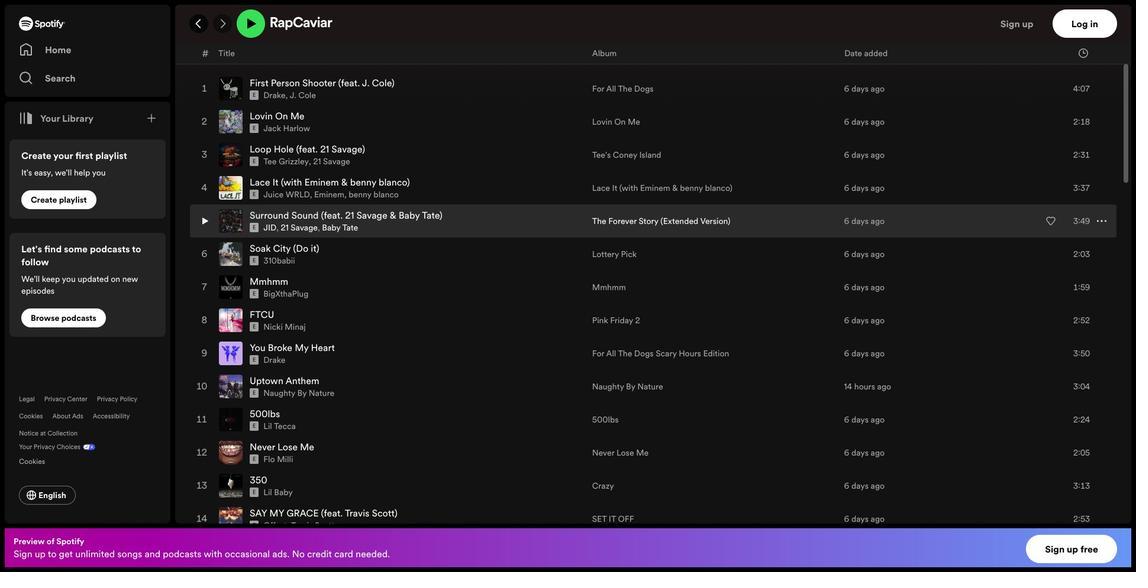 Task type: describe. For each thing, give the bounding box(es) containing it.
ago for never lose me
[[871, 448, 885, 459]]

6 for lovin on me
[[844, 116, 849, 128]]

4:07 cell
[[1036, 73, 1107, 105]]

shooter
[[302, 76, 336, 89]]

e inside you broke my heart e
[[253, 357, 256, 364]]

eminem for lace it (with eminem & benny blanco)
[[640, 182, 670, 194]]

& inside surround sound (feat. 21 savage & baby tate) e
[[390, 209, 396, 222]]

spotify image
[[19, 17, 65, 31]]

2
[[635, 315, 640, 327]]

flo milli
[[263, 454, 293, 466]]

surround
[[250, 209, 289, 222]]

needed.
[[356, 548, 390, 561]]

1 horizontal spatial naughty by nature link
[[592, 381, 663, 393]]

lovin on me e
[[250, 110, 305, 132]]

0 horizontal spatial j.
[[290, 89, 296, 101]]

mmhmm for mmhmm e
[[250, 275, 288, 288]]

create your first playlist it's easy, we'll help you
[[21, 149, 127, 179]]

tecca
[[274, 421, 296, 433]]

6 for 500lbs
[[844, 414, 849, 426]]

broke
[[268, 342, 292, 355]]

create for playlist
[[31, 194, 57, 206]]

# row
[[190, 43, 1117, 64]]

english button
[[19, 486, 76, 505]]

1 horizontal spatial never lose me link
[[592, 448, 649, 459]]

# column header
[[202, 43, 209, 63]]

loop
[[250, 143, 271, 156]]

lovin for lovin on me
[[592, 116, 612, 128]]

version)
[[700, 216, 731, 227]]

privacy for privacy policy
[[97, 395, 118, 404]]

bigxthaplug
[[263, 288, 309, 300]]

6 days ago for mmhmm
[[844, 282, 885, 294]]

say my grace (feat. travis scott) link
[[250, 507, 397, 520]]

e inside first person shooter (feat. j. cole) e
[[253, 92, 256, 99]]

6 for first person shooter (feat. j. cole)
[[844, 83, 849, 95]]

2:52
[[1074, 315, 1090, 327]]

hours
[[679, 348, 701, 360]]

350 cell
[[219, 471, 583, 503]]

home
[[45, 43, 71, 56]]

playlist inside create your first playlist it's easy, we'll help you
[[95, 149, 127, 162]]

1 horizontal spatial 500lbs link
[[592, 414, 619, 426]]

ads
[[72, 412, 83, 421]]

accessibility link
[[93, 412, 130, 421]]

savage for ,
[[323, 156, 350, 168]]

, inside first person shooter (feat. j. cole) cell
[[286, 89, 288, 101]]

lottery pick
[[592, 249, 637, 261]]

, inside say my grace (feat. travis scott) cell
[[287, 520, 289, 532]]

you for some
[[62, 273, 76, 285]]

ads.
[[272, 548, 290, 561]]

6 days ago for 500lbs
[[844, 414, 885, 426]]

e inside say my grace (feat. travis scott) e
[[253, 523, 256, 530]]

nicki minaj
[[263, 321, 306, 333]]

(feat. inside loop hole (feat. 21 savage) e
[[296, 143, 318, 156]]

say my grace (feat. travis scott) e
[[250, 507, 397, 530]]

play surround sound (feat. 21 savage & baby tate) by jid, 21 savage, baby tate image
[[200, 214, 209, 229]]

drake , j. cole
[[263, 89, 316, 101]]

scary
[[656, 348, 677, 360]]

milli
[[277, 454, 293, 466]]

3:13
[[1074, 481, 1090, 492]]

explicit element for soak city (do it)
[[250, 256, 259, 266]]

friday
[[610, 315, 633, 327]]

preview
[[14, 536, 45, 548]]

at
[[40, 430, 46, 439]]

soak city (do it) cell
[[219, 239, 583, 271]]

lose for never lose me e
[[278, 441, 298, 454]]

me for never lose me
[[636, 448, 649, 459]]

log
[[1072, 17, 1088, 30]]

grizzley
[[279, 156, 309, 168]]

benny blanco link
[[349, 189, 399, 201]]

21 right jid link
[[281, 222, 289, 234]]

unlimited
[[75, 548, 115, 561]]

it for lace it (with eminem & benny blanco) e
[[273, 176, 279, 189]]

pink friday 2
[[592, 315, 640, 327]]

playlist inside create playlist button
[[59, 194, 87, 206]]

2 drake link from the top
[[263, 355, 286, 366]]

uptown anthem cell
[[219, 371, 583, 403]]

you broke my heart cell
[[219, 338, 583, 370]]

21 savage link for sound
[[281, 222, 318, 234]]

it's
[[21, 167, 32, 179]]

date added
[[845, 47, 888, 59]]

0 horizontal spatial savage
[[291, 222, 318, 234]]

days for lovin on me
[[852, 116, 869, 128]]

lovin on me
[[592, 116, 640, 128]]

sign inside preview of spotify sign up to get unlimited songs and podcasts with occasional ads. no credit card needed.
[[14, 548, 32, 561]]

1 horizontal spatial lovin on me link
[[592, 116, 640, 128]]

off
[[618, 514, 634, 526]]

nature for the right naughty by nature link
[[638, 381, 663, 393]]

1 horizontal spatial baby
[[322, 222, 341, 234]]

in
[[1090, 17, 1098, 30]]

sign for sign up free
[[1045, 543, 1065, 556]]

6 days ago for first person shooter (feat. j. cole)
[[844, 83, 885, 95]]

the for you broke my heart
[[618, 348, 632, 360]]

nature for naughty by nature link in uptown anthem cell
[[309, 388, 334, 400]]

ftcu cell
[[219, 305, 583, 337]]

never for never lose me
[[592, 448, 615, 459]]

e inside "ftcu e"
[[253, 324, 256, 331]]

6 for surround sound (feat. 21 savage & baby tate)
[[844, 216, 849, 227]]

me for never lose me e
[[300, 441, 314, 454]]

let's
[[21, 243, 42, 256]]

you broke my heart e
[[250, 342, 335, 364]]

, inside loop hole (feat. 21 savage) cell
[[309, 156, 311, 168]]

2:53 cell
[[1036, 504, 1107, 536]]

6 for soak city (do it)
[[844, 249, 849, 261]]

1 cookies from the top
[[19, 412, 43, 421]]

2:53
[[1074, 514, 1090, 526]]

never for never lose me e
[[250, 441, 275, 454]]

2:18
[[1074, 116, 1090, 128]]

6 days ago for soak city (do it)
[[844, 249, 885, 261]]

rapcaviar grid
[[176, 40, 1131, 573]]

duration image
[[1079, 48, 1088, 58]]

to inside let's find some podcasts to follow we'll keep you updated on new episodes
[[132, 243, 141, 256]]

set it off link
[[592, 514, 634, 526]]

drake for drake , j. cole
[[263, 89, 286, 101]]

ago for soak city (do it)
[[871, 249, 885, 261]]

first
[[250, 76, 269, 89]]

21 for sound
[[345, 209, 354, 222]]

notice at collection
[[19, 430, 78, 439]]

never lose me link inside 'cell'
[[250, 441, 314, 454]]

the for first person shooter (feat. j. cole)
[[618, 83, 632, 95]]

1 cookies link from the top
[[19, 412, 43, 421]]

privacy policy
[[97, 395, 137, 404]]

help
[[74, 167, 90, 179]]

sign up free
[[1045, 543, 1098, 556]]

(feat. inside say my grace (feat. travis scott) e
[[321, 507, 343, 520]]

6 days ago for surround sound (feat. 21 savage & baby tate)
[[844, 216, 885, 227]]

3:37
[[1074, 182, 1090, 194]]

crazy link
[[592, 481, 614, 492]]

explicit element for 500lbs
[[250, 422, 259, 432]]

2:31
[[1074, 149, 1090, 161]]

browse
[[31, 312, 59, 324]]

legal
[[19, 395, 35, 404]]

jack
[[263, 123, 281, 134]]

6 for never lose me
[[844, 448, 849, 459]]

collection
[[47, 430, 78, 439]]

6 for loop hole (feat. 21 savage)
[[844, 149, 849, 161]]

browse podcasts link
[[21, 309, 106, 328]]

surround sound (feat. 21 savage & baby tate) e
[[250, 209, 443, 232]]

your for your library
[[40, 112, 60, 125]]

your for your privacy choices
[[19, 443, 32, 452]]

my
[[269, 507, 284, 520]]

pink
[[592, 315, 608, 327]]

6 days ago for never lose me
[[844, 448, 885, 459]]

naughty by nature for naughty by nature link in uptown anthem cell
[[263, 388, 334, 400]]

log in
[[1072, 17, 1098, 30]]

create for your
[[21, 149, 51, 162]]

for for first person shooter (feat. j. cole)
[[592, 83, 604, 95]]

days for lace it (with eminem & benny blanco)
[[852, 182, 869, 194]]

0 horizontal spatial 500lbs link
[[250, 408, 280, 421]]

3:50
[[1074, 348, 1090, 360]]

podcasts inside preview of spotify sign up to get unlimited songs and podcasts with occasional ads. no credit card needed.
[[163, 548, 201, 561]]

e inside lovin on me e
[[253, 125, 256, 132]]

21 savage link for hole
[[313, 156, 350, 168]]

your
[[53, 149, 73, 162]]

set
[[592, 514, 607, 526]]

first person shooter (feat. j. cole) e
[[250, 76, 395, 99]]

days for 350
[[852, 481, 869, 492]]

jack harlow link
[[263, 123, 310, 134]]

rapcaviar
[[270, 17, 332, 31]]

lil tecca
[[263, 421, 296, 433]]

up for sign up free
[[1067, 543, 1078, 556]]

ago for say my grace (feat. travis scott)
[[871, 514, 885, 526]]

6 for lace it (with eminem & benny blanco)
[[844, 182, 849, 194]]

j. cole link
[[290, 89, 316, 101]]

6 days ago for say my grace (feat. travis scott)
[[844, 514, 885, 526]]

days for you broke my heart
[[852, 348, 869, 360]]

days for 500lbs
[[852, 414, 869, 426]]

my
[[295, 342, 309, 355]]

e inside 'soak city (do it) e'
[[253, 258, 256, 265]]

with
[[204, 548, 222, 561]]

your library button
[[14, 107, 98, 130]]

main element
[[5, 5, 170, 524]]

create playlist button
[[21, 191, 96, 209]]

14 hours ago
[[844, 381, 891, 393]]

e inside loop hole (feat. 21 savage) e
[[253, 158, 256, 165]]

500lbs for 500lbs e
[[250, 408, 280, 421]]

ago for first person shooter (feat. j. cole)
[[871, 83, 885, 95]]

ago for 500lbs
[[871, 414, 885, 426]]

explicit element for lace it (with eminem & benny blanco)
[[250, 190, 259, 200]]

nicki minaj link
[[263, 321, 306, 333]]

browse podcasts
[[31, 312, 96, 324]]

loop hole (feat. 21 savage) link
[[250, 143, 365, 156]]

loop hole (feat. 21 savage) e
[[250, 143, 365, 165]]

added
[[864, 47, 888, 59]]

naughty by nature link inside uptown anthem cell
[[263, 388, 334, 400]]

(with for lace it (with eminem & benny blanco)
[[620, 182, 638, 194]]

about ads
[[52, 412, 83, 421]]

of
[[47, 536, 54, 548]]

travis inside say my grace (feat. travis scott) e
[[345, 507, 370, 520]]

privacy center
[[44, 395, 87, 404]]

jack harlow
[[263, 123, 310, 134]]

episodes
[[21, 285, 55, 297]]

lovin on me cell
[[219, 106, 583, 138]]

lil baby
[[263, 487, 293, 499]]

lil for 500lbs
[[263, 421, 272, 433]]

sign for sign up
[[1001, 17, 1020, 30]]

date
[[845, 47, 862, 59]]

benny for lace it (with eminem & benny blanco) e
[[350, 176, 376, 189]]

library
[[62, 112, 94, 125]]



Task type: locate. For each thing, give the bounding box(es) containing it.
cookies link down your privacy choices
[[19, 455, 55, 468]]

benny up surround sound (feat. 21 savage & baby tate) link
[[349, 189, 372, 201]]

6 days from the top
[[852, 249, 869, 261]]

create down easy,
[[31, 194, 57, 206]]

cookies up notice in the bottom of the page
[[19, 412, 43, 421]]

2 dogs from the top
[[634, 348, 654, 360]]

naughty inside uptown anthem cell
[[263, 388, 295, 400]]

scott)
[[372, 507, 397, 520]]

5 days from the top
[[852, 216, 869, 227]]

j. left cole
[[290, 89, 296, 101]]

0 vertical spatial for
[[592, 83, 604, 95]]

lovin on me link inside cell
[[250, 110, 305, 123]]

lil for 350
[[263, 487, 272, 499]]

easy,
[[34, 167, 53, 179]]

0 horizontal spatial lace it (with eminem & benny blanco) link
[[250, 176, 410, 189]]

3 6 days ago from the top
[[844, 149, 885, 161]]

0 horizontal spatial baby
[[274, 487, 293, 499]]

say
[[250, 507, 267, 520]]

0 horizontal spatial sign
[[14, 548, 32, 561]]

spotify
[[56, 536, 84, 548]]

ago
[[871, 83, 885, 95], [871, 116, 885, 128], [871, 149, 885, 161], [871, 182, 885, 194], [871, 216, 885, 227], [871, 249, 885, 261], [871, 282, 885, 294], [871, 315, 885, 327], [871, 348, 885, 360], [877, 381, 891, 393], [871, 414, 885, 426], [871, 448, 885, 459], [871, 481, 885, 492], [871, 514, 885, 526]]

drake up lovin on me e on the top of the page
[[263, 89, 286, 101]]

1 all from the top
[[606, 83, 616, 95]]

explicit element for never lose me
[[250, 455, 259, 465]]

uptown anthem link
[[250, 375, 319, 388]]

e inside uptown anthem e
[[253, 390, 256, 397]]

1 vertical spatial dogs
[[634, 348, 654, 360]]

naughty for the right naughty by nature link
[[592, 381, 624, 393]]

21 for grizzley
[[313, 156, 321, 168]]

8 days from the top
[[852, 315, 869, 327]]

ago for lace it (with eminem & benny blanco)
[[871, 182, 885, 194]]

naughty by nature
[[592, 381, 663, 393], [263, 388, 334, 400]]

ftcu link
[[250, 308, 274, 321]]

lace it (with eminem & benny blanco) cell
[[219, 172, 583, 204]]

1 explicit element from the top
[[250, 91, 259, 100]]

hours
[[854, 381, 875, 393]]

explicit element for 350
[[250, 488, 259, 498]]

1 vertical spatial create
[[31, 194, 57, 206]]

2 horizontal spatial &
[[672, 182, 678, 194]]

flo
[[263, 454, 275, 466]]

7 e from the top
[[253, 291, 256, 298]]

mmhmm link down the "lottery"
[[592, 282, 626, 294]]

1 vertical spatial podcasts
[[61, 312, 96, 324]]

on inside lovin on me e
[[275, 110, 288, 123]]

1 vertical spatial drake
[[263, 355, 286, 366]]

6 inside surround sound (feat. 21 savage & baby tate) row
[[844, 216, 849, 227]]

3 explicit element from the top
[[250, 157, 259, 166]]

your
[[40, 112, 60, 125], [19, 443, 32, 452]]

blanco)
[[379, 176, 410, 189], [705, 182, 733, 194]]

go back image
[[194, 19, 204, 28]]

j. left cole)
[[362, 76, 370, 89]]

it inside lace it (with eminem & benny blanco) e
[[273, 176, 279, 189]]

j. inside first person shooter (feat. j. cole) e
[[362, 76, 370, 89]]

5 e from the top
[[253, 224, 256, 232]]

& down 'blanco'
[[390, 209, 396, 222]]

explicit element for you broke my heart
[[250, 356, 259, 365]]

5 6 from the top
[[844, 216, 849, 227]]

3 days from the top
[[852, 149, 869, 161]]

e up ftcu link
[[253, 291, 256, 298]]

0 horizontal spatial lace
[[250, 176, 270, 189]]

1 vertical spatial cookies link
[[19, 455, 55, 468]]

cole)
[[372, 76, 395, 89]]

1 horizontal spatial naughty
[[592, 381, 624, 393]]

0 horizontal spatial naughty
[[263, 388, 295, 400]]

2 horizontal spatial baby
[[399, 209, 420, 222]]

surround sound (feat. 21 savage & baby tate) cell
[[219, 205, 583, 237]]

drake inside you broke my heart cell
[[263, 355, 286, 366]]

me inside lovin on me e
[[290, 110, 305, 123]]

up left of
[[35, 548, 46, 561]]

naughty by nature link down for all the dogs scary hours edition link
[[592, 381, 663, 393]]

set it off
[[592, 514, 634, 526]]

& for lace it (with eminem & benny blanco)
[[672, 182, 678, 194]]

9 6 days ago from the top
[[844, 348, 885, 360]]

explicit element inside uptown anthem cell
[[250, 389, 259, 398]]

9 days from the top
[[852, 348, 869, 360]]

0 vertical spatial drake
[[263, 89, 286, 101]]

california consumer privacy act (ccpa) opt-out icon image
[[81, 443, 95, 455]]

your down notice in the bottom of the page
[[19, 443, 32, 452]]

for all the dogs link
[[592, 83, 654, 95]]

explicit element left juice on the top left of the page
[[250, 190, 259, 200]]

e down you
[[253, 357, 256, 364]]

explicit element down say
[[250, 521, 259, 531]]

you broke my heart link
[[250, 342, 335, 355]]

savage inside surround sound (feat. 21 savage & baby tate) e
[[357, 209, 387, 222]]

explicit element inside loop hole (feat. 21 savage) cell
[[250, 157, 259, 166]]

e inside never lose me e
[[253, 456, 256, 463]]

0 horizontal spatial never lose me link
[[250, 441, 314, 454]]

ftcu
[[250, 308, 274, 321]]

1 vertical spatial you
[[62, 273, 76, 285]]

your inside 'button'
[[40, 112, 60, 125]]

0 vertical spatial your
[[40, 112, 60, 125]]

album
[[592, 47, 617, 59]]

the inside surround sound (feat. 21 savage & baby tate) row
[[592, 216, 606, 227]]

days for surround sound (feat. 21 savage & baby tate)
[[852, 216, 869, 227]]

say my grace (feat. travis scott) cell
[[219, 504, 583, 536]]

0 horizontal spatial you
[[62, 273, 76, 285]]

ago for ftcu
[[871, 315, 885, 327]]

6 for 350
[[844, 481, 849, 492]]

about
[[52, 412, 71, 421]]

up inside "button"
[[1022, 17, 1034, 30]]

21 left savage) on the top left
[[320, 143, 329, 156]]

naughty by nature down for all the dogs scary hours edition link
[[592, 381, 663, 393]]

cookies down your privacy choices button
[[19, 457, 45, 467]]

9 explicit element from the top
[[250, 356, 259, 365]]

11 6 days ago from the top
[[844, 448, 885, 459]]

me for lovin on me
[[628, 116, 640, 128]]

naughty by nature link
[[592, 381, 663, 393], [263, 388, 334, 400]]

duration element
[[1079, 48, 1088, 58]]

1 vertical spatial cookies
[[19, 457, 45, 467]]

0 vertical spatial drake link
[[263, 89, 286, 101]]

1 drake from the top
[[263, 89, 286, 101]]

eminem down tee grizzley , 21 savage
[[305, 176, 339, 189]]

soak city (do it) e
[[250, 242, 319, 265]]

lil inside 500lbs "cell"
[[263, 421, 272, 433]]

1 horizontal spatial travis
[[345, 507, 370, 520]]

lil inside 350 cell
[[263, 487, 272, 499]]

e down the uptown
[[253, 390, 256, 397]]

0 vertical spatial lil
[[263, 421, 272, 433]]

naughty by nature up tecca
[[263, 388, 334, 400]]

6 explicit element from the top
[[250, 256, 259, 266]]

baby tate link
[[322, 222, 358, 234]]

1 horizontal spatial never
[[592, 448, 615, 459]]

baby left tate
[[322, 222, 341, 234]]

lace it (with eminem & benny blanco) link up the forever story (extended version) link
[[592, 182, 733, 194]]

0 horizontal spatial naughty by nature
[[263, 388, 334, 400]]

(feat. inside surround sound (feat. 21 savage & baby tate) e
[[321, 209, 343, 222]]

mmhmm down 310babii link
[[250, 275, 288, 288]]

&
[[341, 176, 348, 189], [672, 182, 678, 194], [390, 209, 396, 222]]

6 days ago for 350
[[844, 481, 885, 492]]

you right keep
[[62, 273, 76, 285]]

on for lovin on me
[[614, 116, 626, 128]]

explicit element inside mmhmm cell
[[250, 290, 259, 299]]

the left forever
[[592, 216, 606, 227]]

e left lil tecca link
[[253, 423, 256, 430]]

7 6 from the top
[[844, 282, 849, 294]]

0 vertical spatial dogs
[[634, 83, 654, 95]]

2 6 from the top
[[844, 116, 849, 128]]

eminem up surround sound (feat. 21 savage & baby tate) row
[[640, 182, 670, 194]]

days for first person shooter (feat. j. cole)
[[852, 83, 869, 95]]

1 drake link from the top
[[263, 89, 286, 101]]

1 for from the top
[[592, 83, 604, 95]]

explicit element for first person shooter (feat. j. cole)
[[250, 91, 259, 100]]

e down ftcu
[[253, 324, 256, 331]]

12 explicit element from the top
[[250, 455, 259, 465]]

sign up free button
[[1026, 536, 1117, 564]]

1 vertical spatial 21 savage link
[[281, 222, 318, 234]]

500lbs e
[[250, 408, 280, 430]]

days for loop hole (feat. 21 savage)
[[852, 149, 869, 161]]

podcasts inside let's find some podcasts to follow we'll keep you updated on new episodes
[[90, 243, 130, 256]]

1 vertical spatial the
[[592, 216, 606, 227]]

2 6 days ago from the top
[[844, 116, 885, 128]]

1 e from the top
[[253, 92, 256, 99]]

baby inside 350 cell
[[274, 487, 293, 499]]

1 vertical spatial playlist
[[59, 194, 87, 206]]

13 days from the top
[[852, 514, 869, 526]]

1 horizontal spatial j.
[[362, 76, 370, 89]]

explicit element inside first person shooter (feat. j. cole) cell
[[250, 91, 259, 100]]

explicit element for ftcu
[[250, 323, 259, 332]]

we'll
[[55, 167, 72, 179]]

0 horizontal spatial mmhmm
[[250, 275, 288, 288]]

all for you broke my heart
[[606, 348, 616, 360]]

explicit element for loop hole (feat. 21 savage)
[[250, 157, 259, 166]]

10 days from the top
[[852, 414, 869, 426]]

& for lace it (with eminem & benny blanco) e
[[341, 176, 348, 189]]

travis left scott)
[[345, 507, 370, 520]]

1 horizontal spatial &
[[390, 209, 396, 222]]

log in button
[[1053, 9, 1117, 38]]

2 e from the top
[[253, 125, 256, 132]]

1 vertical spatial lil
[[263, 487, 272, 499]]

up inside preview of spotify sign up to get unlimited songs and podcasts with occasional ads. no credit card needed.
[[35, 548, 46, 561]]

0 vertical spatial to
[[132, 243, 141, 256]]

cole
[[298, 89, 316, 101]]

500lbs for 500lbs
[[592, 414, 619, 426]]

surround sound (feat. 21 savage & baby tate) link
[[250, 209, 443, 222]]

benny for juice wrld , eminem , benny blanco
[[349, 189, 372, 201]]

lace for lace it (with eminem & benny blanco) e
[[250, 176, 270, 189]]

e down say
[[253, 523, 256, 530]]

13 6 days ago from the top
[[844, 514, 885, 526]]

pick
[[621, 249, 637, 261]]

0 horizontal spatial it
[[273, 176, 279, 189]]

0 vertical spatial 21 savage link
[[313, 156, 350, 168]]

lace inside lace it (with eminem & benny blanco) e
[[250, 176, 270, 189]]

notice at collection link
[[19, 430, 78, 439]]

eminem for lace it (with eminem & benny blanco) e
[[305, 176, 339, 189]]

savage up lace it (with eminem & benny blanco) e
[[323, 156, 350, 168]]

mmhmm cell
[[219, 272, 583, 304]]

0 vertical spatial playlist
[[95, 149, 127, 162]]

lovin inside lovin on me e
[[250, 110, 273, 123]]

all up lovin on me
[[606, 83, 616, 95]]

4 explicit element from the top
[[250, 190, 259, 200]]

up
[[1022, 17, 1034, 30], [1067, 543, 1078, 556], [35, 548, 46, 561]]

lovin up tee's
[[592, 116, 612, 128]]

surround sound (feat. 21 savage & baby tate) row
[[190, 205, 1117, 238]]

1 vertical spatial to
[[48, 548, 57, 561]]

search
[[45, 72, 76, 85]]

scott
[[315, 520, 335, 532]]

7 6 days ago from the top
[[844, 282, 885, 294]]

e down first
[[253, 92, 256, 99]]

1 horizontal spatial on
[[614, 116, 626, 128]]

for for you broke my heart
[[592, 348, 604, 360]]

ftcu e
[[250, 308, 274, 331]]

playlist right first
[[95, 149, 127, 162]]

about ads link
[[52, 412, 83, 421]]

dogs for you broke my heart
[[634, 348, 654, 360]]

21 down juice wrld , eminem , benny blanco
[[345, 209, 354, 222]]

create up easy,
[[21, 149, 51, 162]]

21 for hole
[[320, 143, 329, 156]]

12 6 from the top
[[844, 481, 849, 492]]

6 6 days ago from the top
[[844, 249, 885, 261]]

blanco) for lace it (with eminem & benny blanco) e
[[379, 176, 410, 189]]

your library
[[40, 112, 94, 125]]

privacy down at on the left bottom
[[34, 443, 55, 452]]

never lose me e
[[250, 441, 314, 463]]

(feat. inside first person shooter (feat. j. cole) e
[[338, 76, 360, 89]]

eminem up surround sound (feat. 21 savage & baby tate) link
[[314, 189, 344, 201]]

1 6 from the top
[[844, 83, 849, 95]]

6 days ago
[[844, 83, 885, 95], [844, 116, 885, 128], [844, 149, 885, 161], [844, 182, 885, 194], [844, 216, 885, 227], [844, 249, 885, 261], [844, 282, 885, 294], [844, 315, 885, 327], [844, 348, 885, 360], [844, 414, 885, 426], [844, 448, 885, 459], [844, 481, 885, 492], [844, 514, 885, 526]]

it)
[[311, 242, 319, 255]]

1 lil from the top
[[263, 421, 272, 433]]

2 horizontal spatial savage
[[357, 209, 387, 222]]

explicit element left lil tecca link
[[250, 422, 259, 432]]

explicit element for mmhmm
[[250, 290, 259, 299]]

flo milli link
[[263, 454, 293, 466]]

1 horizontal spatial lose
[[617, 448, 634, 459]]

the down friday
[[618, 348, 632, 360]]

dogs left "scary"
[[634, 348, 654, 360]]

baby
[[399, 209, 420, 222], [322, 222, 341, 234], [274, 487, 293, 499]]

0 horizontal spatial &
[[341, 176, 348, 189]]

for down pink
[[592, 348, 604, 360]]

1 horizontal spatial sign
[[1001, 17, 1020, 30]]

it for lace it (with eminem & benny blanco)
[[612, 182, 617, 194]]

0 horizontal spatial lovin on me link
[[250, 110, 305, 123]]

drake link up lovin on me e on the top of the page
[[263, 89, 286, 101]]

let's find some podcasts to follow we'll keep you updated on new episodes
[[21, 243, 141, 297]]

4 e from the top
[[253, 191, 256, 198]]

drake link up the uptown
[[263, 355, 286, 366]]

e inside 350 e
[[253, 490, 256, 497]]

podcasts right browse
[[61, 312, 96, 324]]

create
[[21, 149, 51, 162], [31, 194, 57, 206]]

10 explicit element from the top
[[250, 389, 259, 398]]

1 horizontal spatial playlist
[[95, 149, 127, 162]]

21 inside surround sound (feat. 21 savage & baby tate) e
[[345, 209, 354, 222]]

keep
[[42, 273, 60, 285]]

4 6 from the top
[[844, 182, 849, 194]]

days for ftcu
[[852, 315, 869, 327]]

1 horizontal spatial naughty by nature
[[592, 381, 663, 393]]

12 6 days ago from the top
[[844, 481, 885, 492]]

7 days from the top
[[852, 282, 869, 294]]

2 days from the top
[[852, 116, 869, 128]]

you right help
[[92, 167, 106, 179]]

lose inside never lose me e
[[278, 441, 298, 454]]

(feat. down juice wrld , eminem , benny blanco
[[321, 209, 343, 222]]

e inside lace it (with eminem & benny blanco) e
[[253, 191, 256, 198]]

11 days from the top
[[852, 448, 869, 459]]

ago for uptown anthem
[[877, 381, 891, 393]]

up left free
[[1067, 543, 1078, 556]]

10 6 from the top
[[844, 414, 849, 426]]

jid , 21 savage , baby tate
[[263, 222, 358, 234]]

dogs down # row
[[634, 83, 654, 95]]

first person shooter (feat. j. cole) link
[[250, 76, 395, 89]]

13 e from the top
[[253, 490, 256, 497]]

1 horizontal spatial to
[[132, 243, 141, 256]]

me inside never lose me e
[[300, 441, 314, 454]]

blanco) down loop hole (feat. 21 savage) cell at top
[[379, 176, 410, 189]]

benny for lace it (with eminem & benny blanco)
[[680, 182, 703, 194]]

1 vertical spatial drake link
[[263, 355, 286, 366]]

(feat. right shooter on the left top of page
[[338, 76, 360, 89]]

days for mmhmm
[[852, 282, 869, 294]]

9 e from the top
[[253, 357, 256, 364]]

sign inside "button"
[[1001, 17, 1020, 30]]

explicit element inside lace it (with eminem & benny blanco) cell
[[250, 190, 259, 200]]

days for say my grace (feat. travis scott)
[[852, 514, 869, 526]]

10 6 days ago from the top
[[844, 414, 885, 426]]

all for first person shooter (feat. j. cole)
[[606, 83, 616, 95]]

blanco) up version)
[[705, 182, 733, 194]]

3 e from the top
[[253, 158, 256, 165]]

blanco) for lace it (with eminem & benny blanco)
[[705, 182, 733, 194]]

e inside surround sound (feat. 21 savage & baby tate) e
[[253, 224, 256, 232]]

tate)
[[422, 209, 443, 222]]

0 vertical spatial cookies link
[[19, 412, 43, 421]]

explicit element down ftcu
[[250, 323, 259, 332]]

by
[[626, 381, 635, 393], [297, 388, 307, 400]]

dogs for first person shooter (feat. j. cole)
[[634, 83, 654, 95]]

explicit element left jack
[[250, 124, 259, 133]]

ago for surround sound (feat. 21 savage & baby tate)
[[871, 216, 885, 227]]

offset , travis scott
[[263, 520, 335, 532]]

500lbs link down the uptown
[[250, 408, 280, 421]]

1 horizontal spatial mmhmm link
[[592, 282, 626, 294]]

create inside button
[[31, 194, 57, 206]]

1 horizontal spatial savage
[[323, 156, 350, 168]]

jid
[[263, 222, 277, 234]]

sign up
[[1001, 17, 1034, 30]]

ago for 350
[[871, 481, 885, 492]]

for
[[592, 83, 604, 95], [592, 348, 604, 360]]

explicit element inside soak city (do it) cell
[[250, 256, 259, 266]]

privacy up accessibility link
[[97, 395, 118, 404]]

privacy policy link
[[97, 395, 137, 404]]

21 savage link
[[313, 156, 350, 168], [281, 222, 318, 234]]

search link
[[19, 66, 156, 90]]

8 explicit element from the top
[[250, 323, 259, 332]]

ago for loop hole (feat. 21 savage)
[[871, 149, 885, 161]]

center
[[67, 395, 87, 404]]

privacy center link
[[44, 395, 87, 404]]

ago inside surround sound (feat. 21 savage & baby tate) row
[[871, 216, 885, 227]]

free
[[1081, 543, 1098, 556]]

lace it (with eminem & benny blanco) link down tee grizzley , 21 savage
[[250, 176, 410, 189]]

e left jid
[[253, 224, 256, 232]]

21 right grizzley at the top of the page
[[313, 156, 321, 168]]

benny inside lace it (with eminem & benny blanco) e
[[350, 176, 376, 189]]

(feat. down 'harlow'
[[296, 143, 318, 156]]

2 horizontal spatial sign
[[1045, 543, 1065, 556]]

baby up 'my'
[[274, 487, 293, 499]]

12 e from the top
[[253, 456, 256, 463]]

0 horizontal spatial nature
[[309, 388, 334, 400]]

to inside preview of spotify sign up to get unlimited songs and podcasts with occasional ads. no credit card needed.
[[48, 548, 57, 561]]

ago for lovin on me
[[871, 116, 885, 128]]

explicit element down first
[[250, 91, 259, 100]]

1 days from the top
[[852, 83, 869, 95]]

days for soak city (do it)
[[852, 249, 869, 261]]

playlist down help
[[59, 194, 87, 206]]

12 days from the top
[[852, 481, 869, 492]]

up inside button
[[1067, 543, 1078, 556]]

explicit element inside never lose me 'cell'
[[250, 455, 259, 465]]

first person shooter (feat. j. cole) cell
[[219, 73, 583, 105]]

you for first
[[92, 167, 106, 179]]

baby inside surround sound (feat. 21 savage & baby tate) e
[[399, 209, 420, 222]]

0 horizontal spatial your
[[19, 443, 32, 452]]

drake inside first person shooter (feat. j. cole) cell
[[263, 89, 286, 101]]

2 all from the top
[[606, 348, 616, 360]]

to up the new
[[132, 243, 141, 256]]

title
[[218, 47, 235, 59]]

days inside surround sound (feat. 21 savage & baby tate) row
[[852, 216, 869, 227]]

6 days ago for ftcu
[[844, 315, 885, 327]]

6 e from the top
[[253, 258, 256, 265]]

6 days ago for lovin on me
[[844, 116, 885, 128]]

e left jack
[[253, 125, 256, 132]]

0 horizontal spatial (with
[[281, 176, 302, 189]]

350 link
[[250, 474, 267, 487]]

forever
[[608, 216, 637, 227]]

0 horizontal spatial naughty by nature link
[[263, 388, 334, 400]]

1 horizontal spatial your
[[40, 112, 60, 125]]

nicki
[[263, 321, 283, 333]]

1 vertical spatial your
[[19, 443, 32, 452]]

21 inside loop hole (feat. 21 savage) e
[[320, 143, 329, 156]]

choices
[[57, 443, 81, 452]]

never lose me cell
[[219, 437, 583, 469]]

explicit element down soak
[[250, 256, 259, 266]]

1 horizontal spatial it
[[612, 182, 617, 194]]

explicit element inside you broke my heart cell
[[250, 356, 259, 365]]

by down for all the dogs scary hours edition link
[[626, 381, 635, 393]]

0 vertical spatial you
[[92, 167, 106, 179]]

heart
[[311, 342, 335, 355]]

sound
[[291, 209, 319, 222]]

mmhmm inside cell
[[250, 275, 288, 288]]

blanco) inside lace it (with eminem & benny blanco) e
[[379, 176, 410, 189]]

never
[[250, 441, 275, 454], [592, 448, 615, 459]]

tee
[[263, 156, 277, 168]]

lovin for lovin on me e
[[250, 110, 273, 123]]

500lbs cell
[[219, 404, 583, 436]]

7 explicit element from the top
[[250, 290, 259, 299]]

explicit element down loop
[[250, 157, 259, 166]]

2 vertical spatial the
[[618, 348, 632, 360]]

explicit element left jid
[[250, 223, 259, 233]]

2 horizontal spatial up
[[1067, 543, 1078, 556]]

explicit element inside 500lbs "cell"
[[250, 422, 259, 432]]

you inside create your first playlist it's easy, we'll help you
[[92, 167, 106, 179]]

1 horizontal spatial lace it (with eminem & benny blanco) link
[[592, 182, 733, 194]]

14 e from the top
[[253, 523, 256, 530]]

podcasts up on
[[90, 243, 130, 256]]

lace it (with eminem & benny blanco) link
[[250, 176, 410, 189], [592, 182, 733, 194]]

(feat. right grace
[[321, 507, 343, 520]]

lace down tee
[[250, 176, 270, 189]]

8 6 days ago from the top
[[844, 315, 885, 327]]

explicit element inside surround sound (feat. 21 savage & baby tate) cell
[[250, 223, 259, 233]]

1 horizontal spatial you
[[92, 167, 106, 179]]

5 6 days ago from the top
[[844, 216, 885, 227]]

0 horizontal spatial travis
[[291, 520, 313, 532]]

lace down tee's
[[592, 182, 610, 194]]

6 days ago for loop hole (feat. 21 savage)
[[844, 149, 885, 161]]

e left flo
[[253, 456, 256, 463]]

8 6 from the top
[[844, 315, 849, 327]]

preview of spotify sign up to get unlimited songs and podcasts with occasional ads. no credit card needed.
[[14, 536, 390, 561]]

city
[[273, 242, 291, 255]]

1 horizontal spatial nature
[[638, 381, 663, 393]]

0 vertical spatial all
[[606, 83, 616, 95]]

me
[[290, 110, 305, 123], [628, 116, 640, 128], [300, 441, 314, 454], [636, 448, 649, 459]]

nature down for all the dogs scary hours edition link
[[638, 381, 663, 393]]

500lbs up 'never lose me'
[[592, 414, 619, 426]]

nature inside uptown anthem cell
[[309, 388, 334, 400]]

6 days ago inside surround sound (feat. 21 savage & baby tate) row
[[844, 216, 885, 227]]

500lbs
[[250, 408, 280, 421], [592, 414, 619, 426]]

days for never lose me
[[852, 448, 869, 459]]

drake up the uptown
[[263, 355, 286, 366]]

savage up (do
[[291, 222, 318, 234]]

loop hole (feat. 21 savage) cell
[[219, 139, 583, 171]]

500lbs inside "cell"
[[250, 408, 280, 421]]

3:49 cell
[[1036, 205, 1107, 237]]

ago for mmhmm
[[871, 282, 885, 294]]

1 vertical spatial for
[[592, 348, 604, 360]]

e inside mmhmm e
[[253, 291, 256, 298]]

1 horizontal spatial (with
[[620, 182, 638, 194]]

naughty for naughty by nature link in uptown anthem cell
[[263, 388, 295, 400]]

2 for from the top
[[592, 348, 604, 360]]

cookies link up notice in the bottom of the page
[[19, 412, 43, 421]]

create playlist
[[31, 194, 87, 206]]

0 horizontal spatial up
[[35, 548, 46, 561]]

& inside lace it (with eminem & benny blanco) e
[[341, 176, 348, 189]]

create inside create your first playlist it's easy, we'll help you
[[21, 149, 51, 162]]

1 horizontal spatial 500lbs
[[592, 414, 619, 426]]

9 6 from the top
[[844, 348, 849, 360]]

1 horizontal spatial lace
[[592, 182, 610, 194]]

(with
[[281, 176, 302, 189], [620, 182, 638, 194]]

13 explicit element from the top
[[250, 488, 259, 498]]

0 horizontal spatial 500lbs
[[250, 408, 280, 421]]

ago for you broke my heart
[[871, 348, 885, 360]]

lace it (with eminem & benny blanco) link inside lace it (with eminem & benny blanco) cell
[[250, 176, 410, 189]]

2 lil from the top
[[263, 487, 272, 499]]

card
[[334, 548, 353, 561]]

explicit element
[[250, 91, 259, 100], [250, 124, 259, 133], [250, 157, 259, 166], [250, 190, 259, 200], [250, 223, 259, 233], [250, 256, 259, 266], [250, 290, 259, 299], [250, 323, 259, 332], [250, 356, 259, 365], [250, 389, 259, 398], [250, 422, 259, 432], [250, 455, 259, 465], [250, 488, 259, 498], [250, 521, 259, 531]]

11 6 from the top
[[844, 448, 849, 459]]

& up (extended
[[672, 182, 678, 194]]

0 horizontal spatial lose
[[278, 441, 298, 454]]

benny right eminem link
[[350, 176, 376, 189]]

1 horizontal spatial lovin
[[592, 116, 612, 128]]

0 horizontal spatial lovin
[[250, 110, 273, 123]]

0 horizontal spatial never
[[250, 441, 275, 454]]

first
[[75, 149, 93, 162]]

(with down tee's coney island link
[[620, 182, 638, 194]]

4 days from the top
[[852, 182, 869, 194]]

days
[[852, 83, 869, 95], [852, 116, 869, 128], [852, 149, 869, 161], [852, 182, 869, 194], [852, 216, 869, 227], [852, 249, 869, 261], [852, 282, 869, 294], [852, 315, 869, 327], [852, 348, 869, 360], [852, 414, 869, 426], [852, 448, 869, 459], [852, 481, 869, 492], [852, 514, 869, 526]]

6 for say my grace (feat. travis scott)
[[844, 514, 849, 526]]

1 horizontal spatial up
[[1022, 17, 1034, 30]]

lose for never lose me
[[617, 448, 634, 459]]

baby left tate)
[[399, 209, 420, 222]]

go forward image
[[218, 19, 227, 28]]

sign inside button
[[1045, 543, 1065, 556]]

naughty by nature inside uptown anthem cell
[[263, 388, 334, 400]]

by inside uptown anthem cell
[[297, 388, 307, 400]]

14 explicit element from the top
[[250, 521, 259, 531]]

11 e from the top
[[253, 423, 256, 430]]

savage for (feat.
[[357, 209, 387, 222]]

0 horizontal spatial on
[[275, 110, 288, 123]]

6 6 from the top
[[844, 249, 849, 261]]

(with inside lace it (with eminem & benny blanco) e
[[281, 176, 302, 189]]

2 vertical spatial podcasts
[[163, 548, 201, 561]]

on for lovin on me e
[[275, 110, 288, 123]]

the up lovin on me
[[618, 83, 632, 95]]

11 explicit element from the top
[[250, 422, 259, 432]]

you inside let's find some podcasts to follow we'll keep you updated on new episodes
[[62, 273, 76, 285]]

it up forever
[[612, 182, 617, 194]]

explicit element inside say my grace (feat. travis scott) cell
[[250, 521, 259, 531]]

explicit element for lovin on me
[[250, 124, 259, 133]]

(with down grizzley at the top of the page
[[281, 176, 302, 189]]

6 days ago for lace it (with eminem & benny blanco)
[[844, 182, 885, 194]]

explicit element down you
[[250, 356, 259, 365]]

350
[[250, 474, 267, 487]]

500lbs down the uptown
[[250, 408, 280, 421]]

explicit element down 350
[[250, 488, 259, 498]]

never inside never lose me e
[[250, 441, 275, 454]]

3 6 from the top
[[844, 149, 849, 161]]

4 6 days ago from the top
[[844, 182, 885, 194]]

8 e from the top
[[253, 324, 256, 331]]

lace for lace it (with eminem & benny blanco)
[[592, 182, 610, 194]]

by for naughty by nature link in uptown anthem cell
[[297, 388, 307, 400]]

1 horizontal spatial mmhmm
[[592, 282, 626, 294]]

story
[[639, 216, 659, 227]]

1 6 days ago from the top
[[844, 83, 885, 95]]

podcasts right and
[[163, 548, 201, 561]]

0 horizontal spatial by
[[297, 388, 307, 400]]

eminem inside lace it (with eminem & benny blanco) e
[[305, 176, 339, 189]]

explicit element inside 350 cell
[[250, 488, 259, 498]]

0 vertical spatial the
[[618, 83, 632, 95]]

minaj
[[285, 321, 306, 333]]

explicit element left flo
[[250, 455, 259, 465]]

0 horizontal spatial to
[[48, 548, 57, 561]]

1 vertical spatial all
[[606, 348, 616, 360]]

top bar and user menu element
[[175, 5, 1132, 43]]

1 dogs from the top
[[634, 83, 654, 95]]

2 cookies link from the top
[[19, 455, 55, 468]]

2 explicit element from the top
[[250, 124, 259, 133]]

(do
[[293, 242, 308, 255]]

naughty by nature for the right naughty by nature link
[[592, 381, 663, 393]]

e left juice on the top left of the page
[[253, 191, 256, 198]]

e inside 500lbs e
[[253, 423, 256, 430]]

up for sign up
[[1022, 17, 1034, 30]]

0 horizontal spatial blanco)
[[379, 176, 410, 189]]

legal link
[[19, 395, 35, 404]]

13 6 from the top
[[844, 514, 849, 526]]

0 vertical spatial podcasts
[[90, 243, 130, 256]]

0 horizontal spatial playlist
[[59, 194, 87, 206]]

10 e from the top
[[253, 390, 256, 397]]

explicit element down the uptown
[[250, 389, 259, 398]]

soak
[[250, 242, 271, 255]]

0 vertical spatial create
[[21, 149, 51, 162]]

by for the right naughty by nature link
[[626, 381, 635, 393]]

2 cookies from the top
[[19, 457, 45, 467]]

2 drake from the top
[[263, 355, 286, 366]]

0 horizontal spatial mmhmm link
[[250, 275, 288, 288]]

explicit element inside ftcu cell
[[250, 323, 259, 332]]

mmhmm down the "lottery"
[[592, 282, 626, 294]]

21 savage link up lace it (with eminem & benny blanco) e
[[313, 156, 350, 168]]

savage down benny blanco link
[[357, 209, 387, 222]]

1 horizontal spatial blanco)
[[705, 182, 733, 194]]

0 vertical spatial cookies
[[19, 412, 43, 421]]

5 explicit element from the top
[[250, 223, 259, 233]]

mmhmm for mmhmm
[[592, 282, 626, 294]]

1 horizontal spatial by
[[626, 381, 635, 393]]

explicit element inside lovin on me cell
[[250, 124, 259, 133]]



Task type: vqa. For each thing, say whether or not it's contained in the screenshot.
the FTCU E at left
yes



